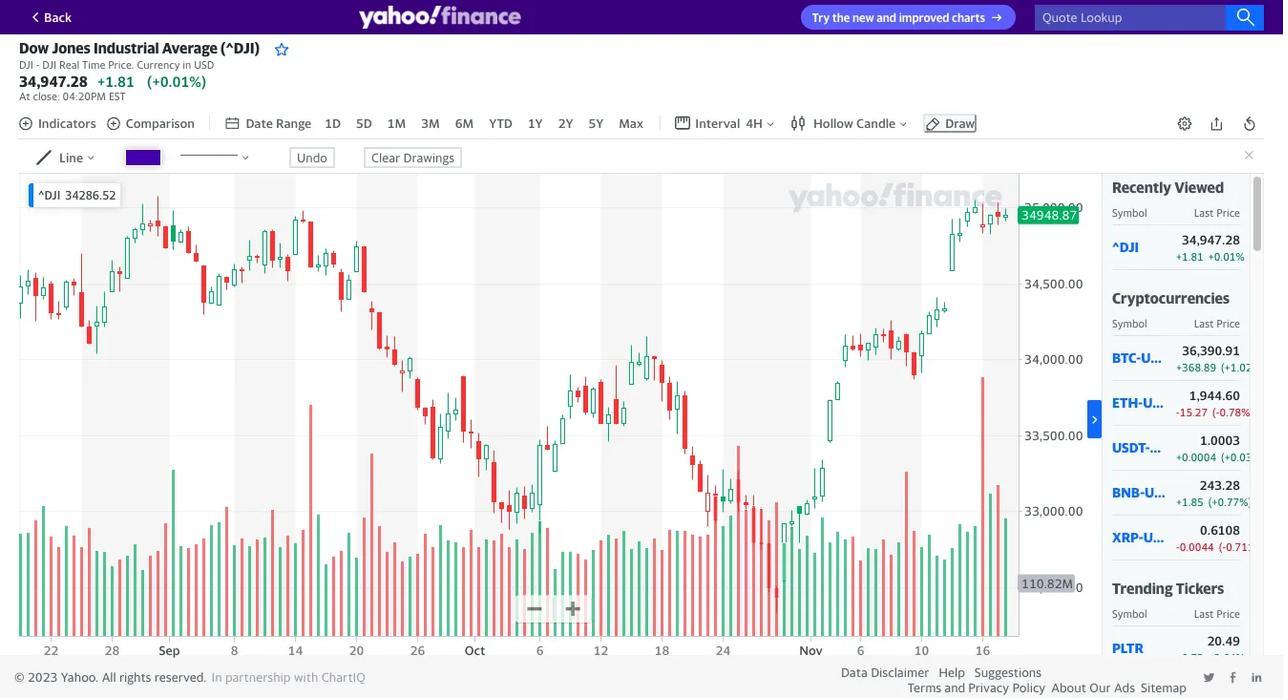 Task type: vqa. For each thing, say whether or not it's contained in the screenshot.


Task type: locate. For each thing, give the bounding box(es) containing it.
^dji for ^dji 34286.52
[[38, 188, 60, 202]]

0 horizontal spatial dji
[[19, 58, 33, 71]]

follow on linkedin image
[[1251, 672, 1264, 684]]

2 price from the top
[[1217, 317, 1241, 329]]

+1.81 inside 34,947.28 +1.81 +0.01%
[[1177, 250, 1204, 262]]

last price for trending tickers
[[1195, 607, 1241, 620]]

(+1.02%)
[[1222, 361, 1265, 373]]

clear drawings
[[372, 150, 455, 165]]

price for cryptocurrencies
[[1217, 317, 1241, 329]]

243.28
[[1200, 477, 1241, 493]]

symbol for trending tickers
[[1113, 607, 1148, 620]]

0 vertical spatial ^dji
[[38, 188, 60, 202]]

1 vertical spatial last
[[1195, 317, 1214, 329]]

3 last price from the top
[[1195, 607, 1241, 620]]

help link
[[939, 665, 965, 680]]

last
[[1195, 206, 1214, 218], [1195, 317, 1214, 329], [1195, 607, 1214, 620]]

symbol down trending
[[1113, 607, 1148, 620]]

sitemap
[[1141, 680, 1187, 695]]

cryptocurrencies
[[1113, 289, 1230, 306]]

© 2023 yahoo. all rights reserved. in partnership with chartiq
[[14, 670, 366, 685]]

- down dow
[[36, 58, 40, 71]]

1 horizontal spatial ^dji
[[1113, 239, 1139, 255]]

2y button
[[557, 114, 575, 133]]

usd
[[194, 58, 214, 71], [1142, 350, 1168, 366], [1143, 395, 1170, 411], [1150, 440, 1177, 456], [1145, 484, 1172, 501], [1144, 529, 1170, 546]]

dji left the real
[[42, 58, 57, 71]]

(-
[[1213, 406, 1220, 418], [1219, 540, 1227, 553]]

line button
[[36, 150, 97, 165]]

0 vertical spatial last price
[[1195, 206, 1241, 218]]

- right xrp-usd "link"
[[1177, 540, 1180, 553]]

0 vertical spatial symbol
[[1113, 206, 1148, 218]]

1,944.60 -15.27 (-0.78%)
[[1177, 387, 1254, 418]]

undo button
[[289, 147, 335, 168]]

our
[[1090, 680, 1111, 695]]

34,947.28 down the real
[[19, 73, 88, 90]]

back
[[44, 9, 72, 25]]

- inside 0.6108 -0.0044 (-0.7114%)
[[1177, 540, 1180, 553]]

3 last from the top
[[1195, 607, 1214, 620]]

(- down 0.6108
[[1219, 540, 1227, 553]]

1 horizontal spatial dji
[[42, 58, 57, 71]]

0 vertical spatial 34,947.28
[[19, 73, 88, 90]]

privacy policy link
[[969, 680, 1046, 695]]

6m
[[455, 116, 474, 131]]

36,390.91 +368.89 (+1.02%)
[[1177, 343, 1265, 373]]

time
[[82, 58, 105, 71]]

0 vertical spatial price
[[1217, 206, 1241, 218]]

1 vertical spatial last price
[[1195, 317, 1241, 329]]

(+0.0358%)
[[1222, 451, 1278, 463]]

about
[[1052, 680, 1087, 695]]

^dji left 34286.52
[[38, 188, 60, 202]]

^dji down recently
[[1113, 239, 1139, 255]]

0 horizontal spatial and
[[877, 11, 897, 25]]

real
[[59, 58, 80, 71]]

dji
[[19, 58, 33, 71], [42, 58, 57, 71]]

recently viewed link
[[1113, 178, 1225, 196]]

34,947.28 up +0.01%
[[1182, 232, 1241, 247]]

in
[[212, 670, 222, 685]]

recently
[[1113, 178, 1172, 196]]

2 vertical spatial symbol
[[1113, 607, 1148, 620]]

(+0.01%)
[[147, 73, 206, 90]]

chart toolbar toolbar
[[18, 106, 1265, 140]]

charts
[[952, 11, 986, 25]]

0.78%)
[[1220, 406, 1254, 418]]

15.27
[[1180, 406, 1208, 418]]

2 vertical spatial price
[[1217, 607, 1241, 620]]

comparison
[[126, 116, 195, 131]]

usd for btc-
[[1142, 350, 1168, 366]]

last down tickers
[[1195, 607, 1214, 620]]

all
[[102, 670, 116, 685]]

last for cryptocurrencies
[[1195, 317, 1214, 329]]

(- inside 1,944.60 -15.27 (-0.78%)
[[1213, 406, 1220, 418]]

last price down "viewed"
[[1195, 206, 1241, 218]]

- for eth-usd
[[1177, 406, 1180, 418]]

and right the terms link
[[945, 680, 966, 695]]

drawings
[[404, 150, 455, 165]]

1 vertical spatial symbol
[[1113, 317, 1148, 329]]

xrp-usd
[[1113, 529, 1170, 546]]

+1.81 for 34,947.28 +1.81
[[97, 73, 134, 90]]

1 vertical spatial +1.81
[[1177, 250, 1204, 262]]

+1.81 down dji - dji real time price. currency in usd
[[97, 73, 134, 90]]

1 price from the top
[[1217, 206, 1241, 218]]

3 symbol from the top
[[1113, 607, 1148, 620]]

(+0.01%) at close:  04:20pm est
[[19, 73, 206, 102]]

try the new and improved charts
[[813, 11, 986, 25]]

last for trending tickers
[[1195, 607, 1214, 620]]

currency
[[137, 58, 180, 71]]

+1.81 for 34,947.28 +1.81 +0.01%
[[1177, 250, 1204, 262]]

trending tickers link
[[1113, 579, 1225, 597]]

34,947.28
[[19, 73, 88, 90], [1182, 232, 1241, 247]]

1d button
[[323, 114, 343, 133]]

1 dji from the left
[[19, 58, 33, 71]]

and inside button
[[877, 11, 897, 25]]

1 last price from the top
[[1195, 206, 1241, 218]]

(+0.77%)
[[1209, 495, 1252, 508]]

5y
[[589, 116, 604, 131]]

+368.89
[[1177, 361, 1217, 373]]

1 vertical spatial -
[[1177, 406, 1180, 418]]

+0.72
[[1177, 651, 1204, 664]]

-
[[36, 58, 40, 71], [1177, 406, 1180, 418], [1177, 540, 1180, 553]]

price
[[1217, 206, 1241, 218], [1217, 317, 1241, 329], [1217, 607, 1241, 620]]

clear
[[372, 150, 400, 165]]

price down "viewed"
[[1217, 206, 1241, 218]]

back button
[[19, 5, 79, 29]]

0 vertical spatial (-
[[1213, 406, 1220, 418]]

symbol down recently
[[1113, 206, 1148, 218]]

show more image
[[1088, 412, 1102, 427]]

disclaimer
[[871, 665, 930, 680]]

1 vertical spatial 34,947.28
[[1182, 232, 1241, 247]]

0 horizontal spatial +1.81
[[97, 73, 134, 90]]

price up 36,390.91
[[1217, 317, 1241, 329]]

last up 36,390.91
[[1195, 317, 1214, 329]]

0 vertical spatial and
[[877, 11, 897, 25]]

^dji for ^dji
[[1113, 239, 1139, 255]]

industrial
[[94, 39, 159, 56]]

1 horizontal spatial and
[[945, 680, 966, 695]]

hollow
[[814, 116, 854, 131]]

3 price from the top
[[1217, 607, 1241, 620]]

6m button
[[453, 114, 476, 133]]

usdt-usd
[[1113, 440, 1177, 456]]

36,390.91
[[1183, 343, 1241, 358]]

5y button
[[587, 114, 606, 133]]

0 vertical spatial +1.81
[[97, 73, 134, 90]]

1 symbol from the top
[[1113, 206, 1148, 218]]

1 vertical spatial price
[[1217, 317, 1241, 329]]

(- down 1,944.60
[[1213, 406, 1220, 418]]

last price up 36,390.91
[[1195, 317, 1241, 329]]

improved
[[899, 11, 950, 25]]

last price up "20.49"
[[1195, 607, 1241, 620]]

price for trending tickers
[[1217, 607, 1241, 620]]

ads
[[1115, 680, 1136, 695]]

interval
[[696, 116, 741, 131]]

1 vertical spatial ^dji
[[1113, 239, 1139, 255]]

34,947.28 inside 34,947.28 +1.81 +0.01%
[[1182, 232, 1241, 247]]

max
[[619, 116, 644, 131]]

symbol up the btc- in the bottom of the page
[[1113, 317, 1148, 329]]

2 last from the top
[[1195, 317, 1214, 329]]

1 horizontal spatial +1.81
[[1177, 250, 1204, 262]]

dji down dow
[[19, 58, 33, 71]]

1 vertical spatial and
[[945, 680, 966, 695]]

34286.52
[[65, 188, 116, 202]]

0 horizontal spatial ^dji
[[38, 188, 60, 202]]

1 vertical spatial (-
[[1219, 540, 1227, 553]]

- right eth-usd
[[1177, 406, 1180, 418]]

usd for eth-
[[1143, 395, 1170, 411]]

(- inside 0.6108 -0.0044 (-0.7114%)
[[1219, 540, 1227, 553]]

0 vertical spatial last
[[1195, 206, 1214, 218]]

comparison button
[[106, 116, 195, 131]]

+1.81
[[97, 73, 134, 90], [1177, 250, 1204, 262]]

2 vertical spatial -
[[1177, 540, 1180, 553]]

3m
[[421, 116, 440, 131]]

1 horizontal spatial 34,947.28
[[1182, 232, 1241, 247]]

clear drawings button
[[364, 147, 462, 168]]

jones
[[52, 39, 90, 56]]

0 horizontal spatial 34,947.28
[[19, 73, 88, 90]]

trending tickers
[[1113, 579, 1225, 597]]

price up "20.49"
[[1217, 607, 1241, 620]]

2 last price from the top
[[1195, 317, 1241, 329]]

+1.81 left +0.01%
[[1177, 250, 1204, 262]]

^dji inside right column element
[[1113, 239, 1139, 255]]

2 dji from the left
[[42, 58, 57, 71]]

usdt-usd link
[[1113, 440, 1177, 456]]

34,947.28 for 34,947.28 +1.81 +0.01%
[[1182, 232, 1241, 247]]

2 vertical spatial last
[[1195, 607, 1214, 620]]

0.7114%)
[[1227, 540, 1273, 553]]

2 symbol from the top
[[1113, 317, 1148, 329]]

nav element
[[225, 114, 646, 133]]

1 last from the top
[[1195, 206, 1214, 218]]

2y
[[558, 116, 574, 131]]

price for recently viewed
[[1217, 206, 1241, 218]]

2 vertical spatial last price
[[1195, 607, 1241, 620]]

yahoo.
[[61, 670, 99, 685]]

last price
[[1195, 206, 1241, 218], [1195, 317, 1241, 329], [1195, 607, 1241, 620]]

last down "viewed"
[[1195, 206, 1214, 218]]

and right new at the top right of the page
[[877, 11, 897, 25]]

2023
[[28, 670, 58, 685]]

- inside 1,944.60 -15.27 (-0.78%)
[[1177, 406, 1180, 418]]



Task type: describe. For each thing, give the bounding box(es) containing it.
Quote Lookup text field
[[1035, 4, 1265, 30]]

interval 4h
[[696, 116, 763, 131]]

yahoo finance logo image
[[359, 6, 522, 29]]

xrp-usd link
[[1113, 529, 1170, 546]]

range
[[276, 116, 312, 131]]

price.
[[108, 58, 134, 71]]

dow jones industrial average (^dji)
[[19, 39, 260, 56]]

data disclaimer link
[[841, 665, 930, 680]]

4h
[[746, 116, 763, 131]]

cryptocurrencies link
[[1113, 289, 1230, 306]]

try the new and improved charts button
[[801, 5, 1016, 30]]

btc-usd link
[[1113, 350, 1168, 366]]

usdt-
[[1113, 440, 1150, 456]]

ytd
[[489, 116, 513, 131]]

bnb-usd link
[[1113, 484, 1172, 501]]

1m button
[[386, 114, 408, 133]]

at
[[19, 90, 30, 102]]

follow on facebook image
[[1227, 672, 1240, 684]]

bnb-usd
[[1113, 484, 1172, 501]]

right column element
[[1102, 174, 1278, 698]]

usd for bnb-
[[1145, 484, 1172, 501]]

new
[[853, 11, 875, 25]]

undo
[[297, 150, 328, 165]]

in
[[183, 58, 191, 71]]

reserved.
[[155, 670, 207, 685]]

terms link
[[908, 680, 942, 695]]

indicators
[[38, 116, 96, 131]]

(^dji)
[[221, 39, 260, 56]]

search image
[[1237, 8, 1256, 27]]

data disclaimer help suggestions terms and privacy policy about our ads sitemap
[[841, 665, 1187, 695]]

1,944.60
[[1190, 387, 1241, 403]]

the
[[833, 11, 850, 25]]

last price for recently viewed
[[1195, 206, 1241, 218]]

date
[[246, 116, 273, 131]]

1y button
[[526, 114, 545, 133]]

(- for xrp-usd
[[1219, 540, 1227, 553]]

est
[[109, 90, 126, 102]]

0.0044
[[1180, 540, 1215, 553]]

pltr
[[1113, 640, 1144, 656]]

- for xrp-usd
[[1177, 540, 1180, 553]]

and inside the data disclaimer help suggestions terms and privacy policy about our ads sitemap
[[945, 680, 966, 695]]

^dji link
[[1113, 239, 1167, 255]]

symbol for recently viewed
[[1113, 206, 1148, 218]]

line
[[59, 150, 83, 165]]

about our ads link
[[1052, 680, 1136, 695]]

bnb-
[[1113, 484, 1145, 501]]

try
[[813, 11, 830, 25]]

usd for usdt-
[[1150, 440, 1177, 456]]

privacy
[[969, 680, 1010, 695]]

(- for eth-usd
[[1213, 406, 1220, 418]]

candle
[[857, 116, 896, 131]]

eth-usd link
[[1113, 395, 1170, 411]]

date range
[[246, 116, 312, 131]]

data
[[841, 665, 868, 680]]

0 vertical spatial -
[[36, 58, 40, 71]]

rights
[[119, 670, 151, 685]]

policy
[[1013, 680, 1046, 695]]

last price for cryptocurrencies
[[1195, 317, 1241, 329]]

suggestions link
[[975, 665, 1042, 680]]

follow on twitter image
[[1203, 672, 1216, 684]]

+3.64%
[[1209, 651, 1245, 664]]

pltr link
[[1113, 640, 1167, 656]]

last for recently viewed
[[1195, 206, 1214, 218]]

34,947.28 for 34,947.28 +1.81
[[19, 73, 88, 90]]

0.6108 -0.0044 (-0.7114%)
[[1177, 522, 1273, 553]]

terms
[[908, 680, 942, 695]]

chartiq
[[322, 670, 366, 685]]

sitemap link
[[1141, 680, 1187, 695]]

trending
[[1113, 579, 1173, 597]]

symbol for cryptocurrencies
[[1113, 317, 1148, 329]]

1m
[[388, 116, 406, 131]]

help
[[939, 665, 965, 680]]

©
[[14, 670, 24, 685]]

draw button
[[924, 114, 977, 133]]

1d
[[325, 116, 341, 131]]

eth-usd
[[1113, 395, 1170, 411]]

243.28 +1.85 (+0.77%)
[[1177, 477, 1252, 508]]

2.0200
[[1201, 678, 1241, 693]]

btc-
[[1113, 350, 1142, 366]]

indicators button
[[18, 116, 96, 131]]

+0.0004
[[1177, 451, 1217, 463]]

with
[[294, 670, 318, 685]]

usd for xrp-
[[1144, 529, 1170, 546]]

+0.01%
[[1209, 250, 1245, 262]]

viewed
[[1175, 178, 1225, 196]]

1.0003 +0.0004 (+0.0358%)
[[1177, 432, 1278, 463]]

suggestions
[[975, 665, 1042, 680]]

5d button
[[354, 114, 374, 133]]

34,947.28 +1.81
[[19, 73, 134, 90]]

max button
[[617, 114, 646, 133]]



